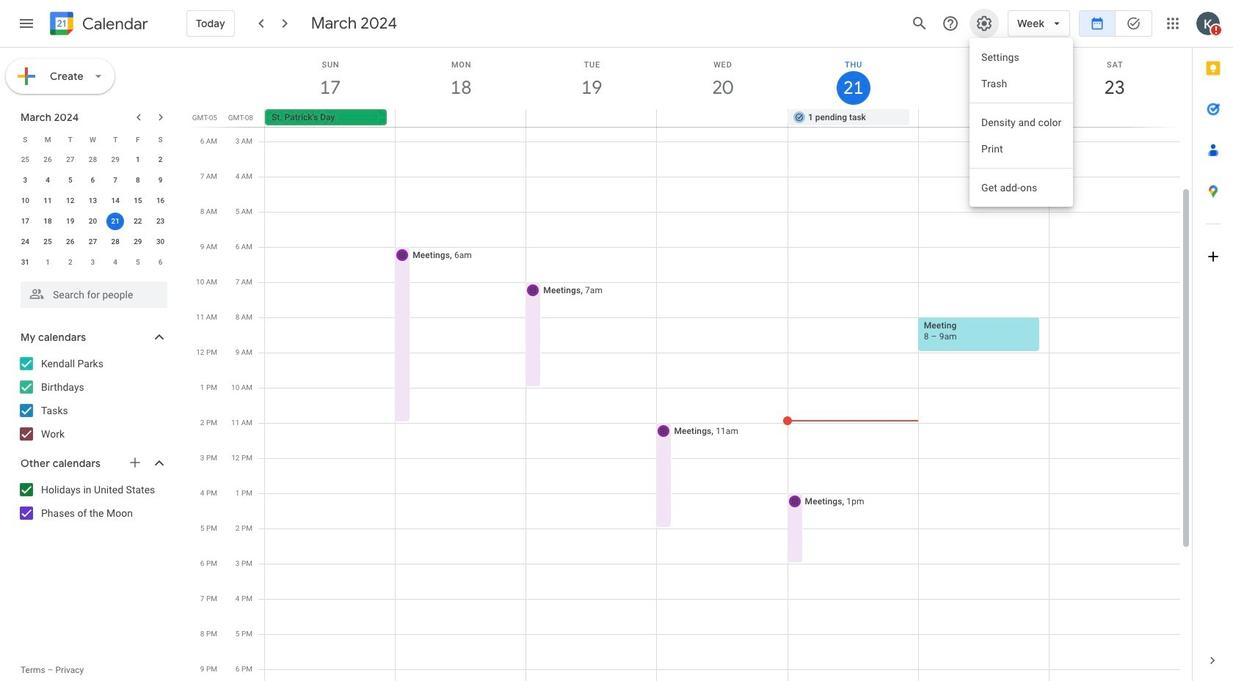 Task type: describe. For each thing, give the bounding box(es) containing it.
29 element
[[129, 233, 147, 251]]

4 element
[[39, 172, 57, 189]]

12 element
[[61, 192, 79, 210]]

28 element
[[107, 233, 124, 251]]

heading inside calendar element
[[79, 15, 148, 33]]

18 element
[[39, 213, 57, 230]]

23 element
[[152, 213, 169, 230]]

april 6 element
[[152, 254, 169, 272]]

11 element
[[39, 192, 57, 210]]

3 element
[[16, 172, 34, 189]]

9 element
[[152, 172, 169, 189]]

27 element
[[84, 233, 102, 251]]

february 29 element
[[107, 151, 124, 169]]

add other calendars image
[[128, 456, 142, 470]]

26 element
[[61, 233, 79, 251]]

19 element
[[61, 213, 79, 230]]

settings menu image
[[976, 15, 993, 32]]

april 4 element
[[107, 254, 124, 272]]

24 element
[[16, 233, 34, 251]]

other calendars list
[[3, 479, 182, 526]]

20 element
[[84, 213, 102, 230]]

22 element
[[129, 213, 147, 230]]

16 element
[[152, 192, 169, 210]]

15 element
[[129, 192, 147, 210]]

february 25 element
[[16, 151, 34, 169]]

cell inside march 2024 grid
[[104, 211, 127, 232]]

main drawer image
[[18, 15, 35, 32]]



Task type: vqa. For each thing, say whether or not it's contained in the screenshot.
20 element
yes



Task type: locate. For each thing, give the bounding box(es) containing it.
7 element
[[107, 172, 124, 189]]

april 1 element
[[39, 254, 57, 272]]

row group
[[14, 150, 172, 273]]

february 26 element
[[39, 151, 57, 169]]

settings menu menu
[[970, 38, 1073, 207]]

my calendars list
[[3, 352, 182, 446]]

Search for people text field
[[29, 282, 159, 308]]

30 element
[[152, 233, 169, 251]]

row
[[258, 36, 1180, 682], [258, 109, 1192, 127], [14, 129, 172, 150], [14, 150, 172, 170], [14, 170, 172, 191], [14, 191, 172, 211], [14, 211, 172, 232], [14, 232, 172, 252], [14, 252, 172, 273]]

february 28 element
[[84, 151, 102, 169]]

march 2024 grid
[[14, 129, 172, 273]]

31 element
[[16, 254, 34, 272]]

april 2 element
[[61, 254, 79, 272]]

5 element
[[61, 172, 79, 189]]

25 element
[[39, 233, 57, 251]]

april 3 element
[[84, 254, 102, 272]]

april 5 element
[[129, 254, 147, 272]]

february 27 element
[[61, 151, 79, 169]]

None search field
[[0, 276, 182, 308]]

tab list
[[1193, 48, 1233, 641]]

1 element
[[129, 151, 147, 169]]

21, today element
[[107, 213, 124, 230]]

14 element
[[107, 192, 124, 210]]

cell
[[265, 36, 396, 682], [394, 36, 526, 682], [525, 36, 657, 682], [656, 36, 788, 682], [783, 36, 919, 682], [918, 36, 1049, 682], [1049, 36, 1180, 682], [396, 109, 526, 127], [526, 109, 657, 127], [657, 109, 788, 127], [918, 109, 1049, 127], [1049, 109, 1180, 127], [104, 211, 127, 232]]

10 element
[[16, 192, 34, 210]]

grid
[[188, 36, 1192, 682]]

heading
[[79, 15, 148, 33]]

17 element
[[16, 213, 34, 230]]

calendar element
[[47, 9, 148, 41]]

6 element
[[84, 172, 102, 189]]

8 element
[[129, 172, 147, 189]]

2 element
[[152, 151, 169, 169]]

13 element
[[84, 192, 102, 210]]



